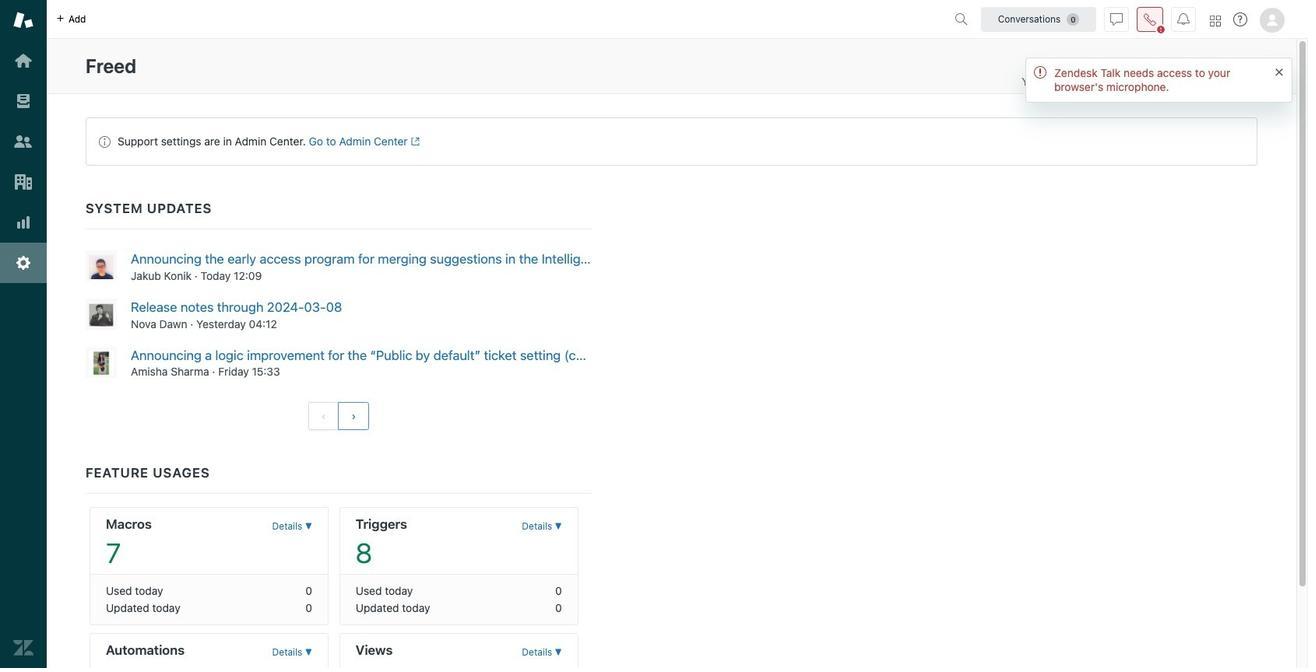Task type: locate. For each thing, give the bounding box(es) containing it.
customers image
[[13, 132, 33, 152]]

zendesk support image
[[13, 10, 33, 30]]

get started image
[[13, 51, 33, 71]]

main element
[[0, 0, 47, 669]]

zendesk image
[[13, 638, 33, 659]]

status
[[86, 118, 1257, 166]]

button displays agent's chat status as invisible. image
[[1110, 13, 1123, 25]]

reporting image
[[13, 213, 33, 233]]

organizations image
[[13, 172, 33, 192]]

(opens in a new tab) image
[[408, 137, 420, 147]]



Task type: describe. For each thing, give the bounding box(es) containing it.
admin image
[[13, 253, 33, 273]]

get help image
[[1233, 12, 1247, 26]]

notifications image
[[1177, 13, 1190, 25]]

views image
[[13, 91, 33, 111]]

zendesk products image
[[1210, 15, 1221, 26]]



Task type: vqa. For each thing, say whether or not it's contained in the screenshot.
"text box"
no



